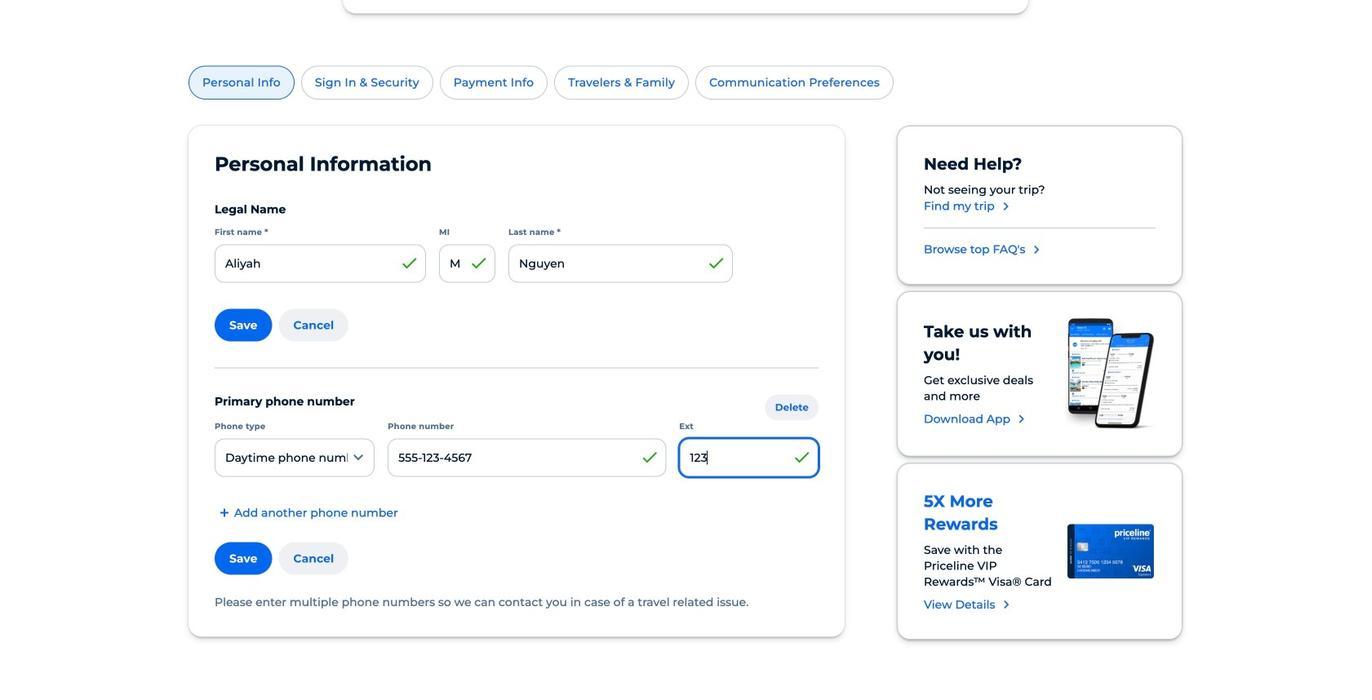 Task type: vqa. For each thing, say whether or not it's contained in the screenshot.
24 associated with January 2024
no



Task type: locate. For each thing, give the bounding box(es) containing it.
credit card image
[[1066, 523, 1156, 581]]

None field
[[215, 245, 426, 283], [439, 245, 496, 283], [509, 245, 733, 283], [388, 439, 667, 477], [680, 439, 819, 477], [215, 245, 426, 283], [439, 245, 496, 283], [509, 245, 733, 283], [388, 439, 667, 477], [680, 439, 819, 477]]

mobile devices image
[[1066, 318, 1156, 430]]



